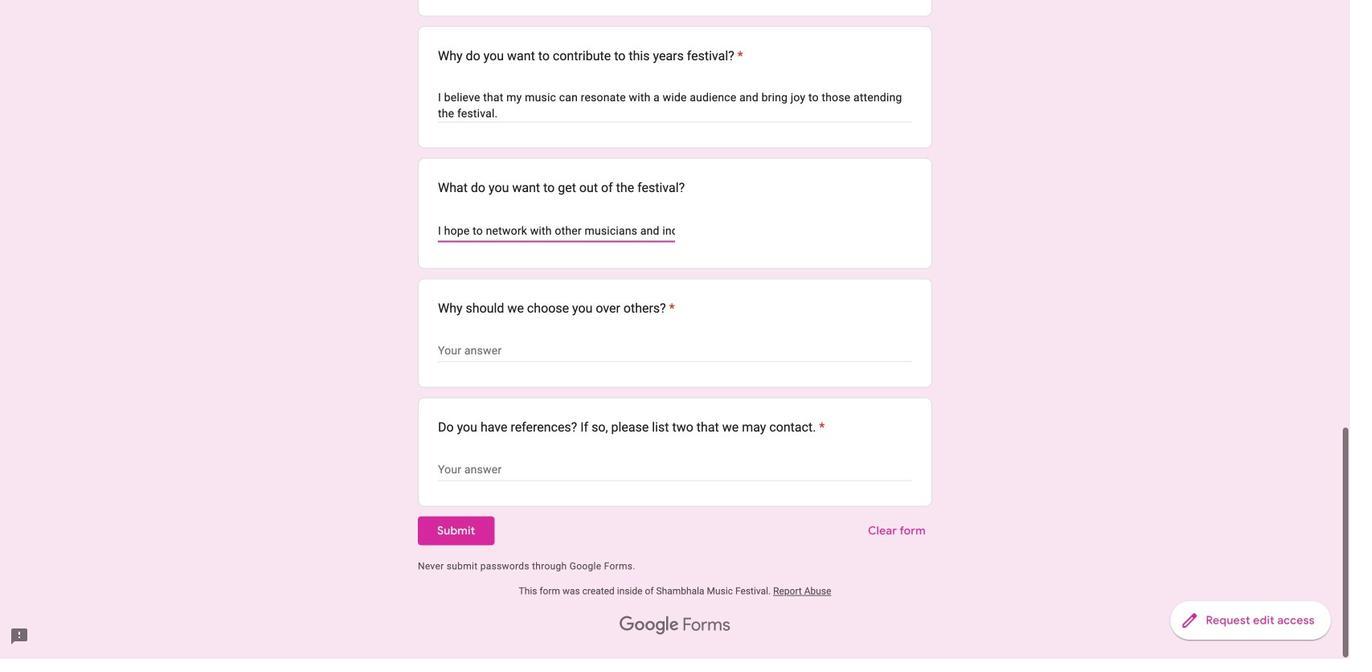 Task type: describe. For each thing, give the bounding box(es) containing it.
required question element for your answer text box
[[816, 418, 825, 437]]

google image
[[620, 616, 679, 635]]

heading for second your answer text field from the top of the page
[[438, 299, 675, 318]]

Your answer text field
[[438, 461, 912, 480]]

report a problem to google image
[[10, 627, 29, 646]]

1 your answer text field from the top
[[438, 90, 912, 122]]

required question element for second your answer text field from the top of the page
[[666, 299, 675, 318]]

heading for your answer text box
[[438, 418, 825, 437]]

heading for first your answer text field from the top of the page
[[438, 46, 743, 65]]

2 your answer text field from the top
[[438, 342, 912, 361]]



Task type: locate. For each thing, give the bounding box(es) containing it.
0 vertical spatial required question element
[[734, 46, 743, 65]]

2 heading from the top
[[438, 299, 675, 318]]

1 horizontal spatial required question element
[[734, 46, 743, 65]]

list
[[418, 0, 932, 507]]

3 heading from the top
[[438, 418, 825, 437]]

0 vertical spatial heading
[[438, 46, 743, 65]]

2 vertical spatial required question element
[[816, 418, 825, 437]]

required question element for first your answer text field from the top of the page
[[734, 46, 743, 65]]

1 vertical spatial your answer text field
[[438, 342, 912, 361]]

0 horizontal spatial required question element
[[666, 299, 675, 318]]

1 vertical spatial required question element
[[666, 299, 675, 318]]

required question element
[[734, 46, 743, 65], [666, 299, 675, 318], [816, 418, 825, 437]]

2 vertical spatial heading
[[438, 418, 825, 437]]

2 horizontal spatial required question element
[[816, 418, 825, 437]]

None text field
[[438, 221, 675, 241]]

1 heading from the top
[[438, 46, 743, 65]]

Your answer text field
[[438, 90, 912, 122], [438, 342, 912, 361]]

0 vertical spatial your answer text field
[[438, 90, 912, 122]]

heading
[[438, 46, 743, 65], [438, 299, 675, 318], [438, 418, 825, 437]]

1 vertical spatial heading
[[438, 299, 675, 318]]



Task type: vqa. For each thing, say whether or not it's contained in the screenshot.
HEADING for Your answer text box
yes



